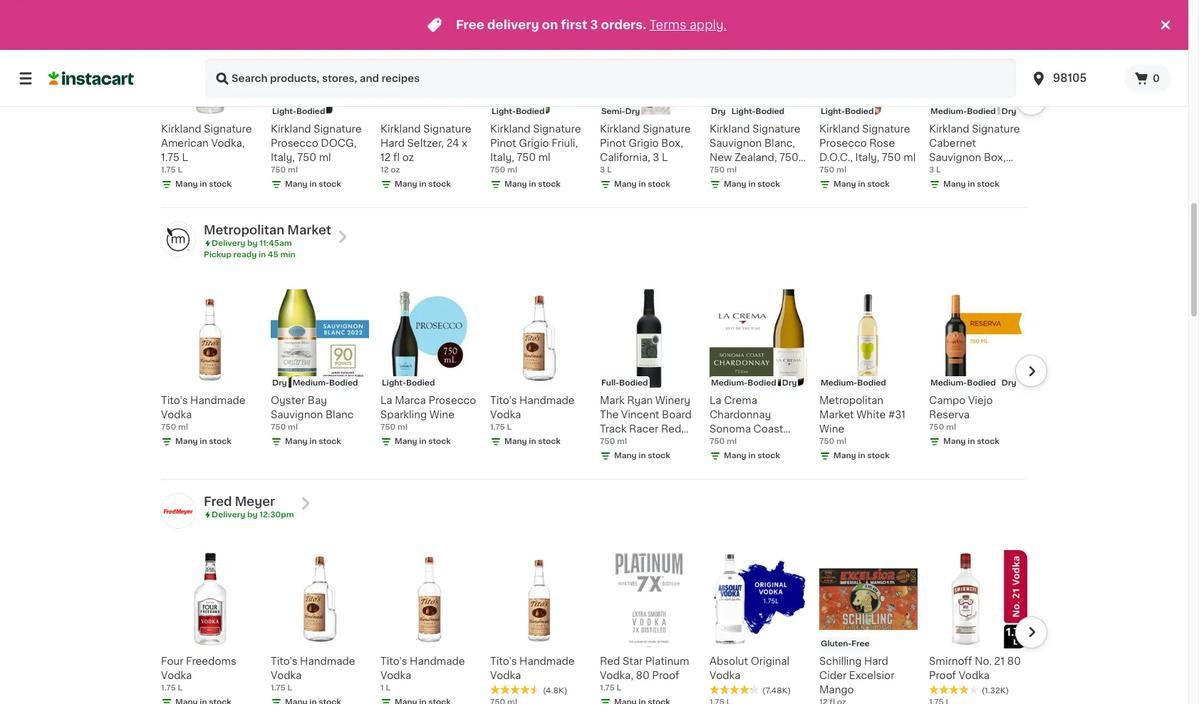 Task type: vqa. For each thing, say whether or not it's contained in the screenshot.
KIRKLAND SIGNATURE CABERNET SAUVIGNON BOX, CALIFORNIA, 3 L
yes



Task type: describe. For each thing, give the bounding box(es) containing it.
handmade inside tito's handmade vodka 1 l
[[410, 657, 465, 667]]

blanc,
[[765, 138, 796, 148]]

columbia
[[630, 438, 678, 448]]

seltzer,
[[407, 138, 444, 148]]

stock for campo viejo reserva 750 ml
[[977, 437, 1000, 445]]

0 vertical spatial oz
[[403, 152, 414, 162]]

metropolitan market image
[[161, 222, 195, 256]]

sauvignon for kirkland signature sauvignon blanc, new zealand, 750 ml
[[710, 138, 762, 148]]

light-bodied for la marca prosecco sparkling wine
[[382, 379, 435, 387]]

bodied up blanc,
[[756, 107, 785, 115]]

campo
[[929, 395, 966, 405]]

chardonnay
[[710, 410, 771, 420]]

terms apply. link
[[650, 19, 727, 31]]

l inside the four freedoms vodka 1.75 l
[[178, 684, 183, 692]]

kirkland for kirkland signature cabernet sauvignon box, california, 3 l
[[929, 124, 970, 134]]

gluten-free
[[821, 640, 870, 648]]

many for oyster bay sauvignon blanc 750 ml
[[285, 437, 308, 445]]

in for kirkland signature pinot grigio box, california, 3 l 3 l
[[639, 180, 646, 188]]

pickup ready in 45 min
[[204, 251, 296, 259]]

3 inside limited time offer region
[[590, 19, 598, 31]]

wine for marca
[[430, 410, 455, 420]]

signature for kirkland signature prosecco rose d.o.c., italy,  750 ml
[[863, 124, 911, 134]]

smirnoff no. 21 80 proof vodka
[[929, 657, 1021, 681]]

medium-bodied dry for signature
[[931, 107, 1017, 115]]

vodka inside the four freedoms vodka 1.75 l
[[161, 671, 192, 681]]

750 inside oyster bay sauvignon blanc 750 ml
[[271, 423, 286, 431]]

cabernet
[[929, 138, 977, 148]]

ml inside oyster bay sauvignon blanc 750 ml
[[288, 423, 298, 431]]

kirkland signature sauvignon blanc, new zealand, 750 ml
[[710, 124, 801, 177]]

vincent
[[621, 410, 660, 420]]

no.
[[975, 657, 992, 667]]

kirkland signature prosecco rose d.o.c., italy,  750 ml 750 ml
[[820, 124, 916, 174]]

la crema chardonnay sonoma coast white wine
[[710, 395, 784, 448]]

many in stock for kirkland signature prosecco docg, italy, 750 ml 750 ml
[[285, 180, 341, 188]]

italy, inside the kirkland signature prosecco docg, italy, 750 ml 750 ml
[[271, 152, 295, 162]]

in for oyster bay sauvignon blanc 750 ml
[[310, 437, 317, 445]]

3 left new
[[653, 152, 660, 162]]

750 inside la marca prosecco sparkling wine 750 ml
[[381, 423, 396, 431]]

item carousel region for market
[[161, 284, 1048, 473]]

smirnoff
[[929, 657, 973, 667]]

cider
[[820, 671, 847, 681]]

many in stock for oyster bay sauvignon blanc 750 ml
[[285, 437, 341, 445]]

delivery by 12:30pm
[[212, 511, 294, 519]]

terms
[[650, 19, 687, 31]]

coast
[[754, 424, 784, 434]]

viejo
[[969, 395, 993, 405]]

80 inside smirnoff no. 21 80 proof vodka
[[1008, 657, 1021, 667]]

schilling hard cider excelsior mango
[[820, 657, 895, 695]]

gluten-
[[821, 640, 852, 648]]

3 inside kirkland signature cabernet sauvignon box, california, 3 l
[[982, 167, 989, 177]]

45
[[268, 251, 279, 259]]

wine inside la crema chardonnay sonoma coast white wine
[[742, 438, 767, 448]]

11:45am
[[260, 239, 292, 247]]

by for 12:30pm
[[247, 511, 258, 519]]

mango
[[820, 685, 854, 695]]

1.75 inside the four freedoms vodka 1.75 l
[[161, 684, 176, 692]]

marca
[[395, 395, 426, 405]]

campo viejo reserva 750 ml
[[929, 395, 993, 431]]

metropolitan market
[[204, 224, 331, 236]]

light-bodied for kirkland signature prosecco docg, italy, 750 ml
[[272, 107, 325, 115]]

pinot for california,
[[600, 138, 626, 148]]

docg,
[[321, 138, 357, 148]]

(4.8k)
[[543, 687, 568, 695]]

winery
[[656, 395, 691, 405]]

california, for grigio
[[600, 152, 651, 162]]

kirkland for kirkland signature prosecco rose d.o.c., italy,  750 ml 750 ml
[[820, 124, 860, 134]]

stock down kirkland signature cabernet sauvignon box, california, 3 l
[[977, 180, 1000, 188]]

absolut original vodka
[[710, 657, 790, 681]]

3 l
[[929, 166, 941, 174]]

2 12 from the top
[[381, 166, 389, 174]]

wine,
[[600, 438, 628, 448]]

tito's handmade vodka 1 l
[[381, 657, 465, 692]]

ml inside 'metropolitan market white #31 wine 750 ml'
[[837, 437, 847, 445]]

many for kirkland signature prosecco docg, italy, 750 ml 750 ml
[[285, 180, 308, 188]]

hard inside 'kirkland signature hard seltzer, 24 x 12 fl oz 12 oz'
[[381, 138, 405, 148]]

1
[[381, 684, 384, 692]]

grigio for 3
[[629, 138, 659, 148]]

sonoma
[[710, 424, 751, 434]]

80 inside red star platinum vodka, 80 proof 1.75 l
[[636, 671, 650, 681]]

bodied up kirkland signature cabernet sauvignon box, california, 3 l
[[967, 107, 996, 115]]

metropolitan for metropolitan market white #31 wine 750 ml
[[820, 395, 884, 405]]

delivery for delivery by 11:45am
[[212, 239, 245, 247]]

new
[[710, 152, 732, 162]]

prosecco for wine
[[429, 395, 476, 405]]

california, for sauvignon
[[929, 167, 980, 177]]

stock for kirkland signature pinot grigio box, california, 3 l 3 l
[[648, 180, 671, 188]]

kirkland signature american vodka, 1.75 l 1.75 l
[[161, 124, 252, 174]]

many in stock for metropolitan market white #31 wine 750 ml
[[834, 452, 890, 460]]

light- for la marca prosecco sparkling wine
[[382, 379, 406, 387]]

medium-bodied dry for crema
[[711, 379, 797, 387]]

750 ml for ml
[[710, 166, 737, 174]]

tito's handmade vodka 750 ml
[[161, 395, 246, 431]]

in for tito's handmade vodka 750 ml
[[200, 437, 207, 445]]

min
[[280, 251, 296, 259]]

stock down zealand,
[[758, 180, 780, 188]]

grigio for 750
[[519, 138, 549, 148]]

signature inside kirkland signature cabernet sauvignon box, california, 3 l
[[972, 124, 1020, 134]]

stock for la marca prosecco sparkling wine 750 ml
[[429, 437, 451, 445]]

stock for kirkland signature prosecco docg, italy, 750 ml 750 ml
[[319, 180, 341, 188]]

kirkland signature cabernet sauvignon box, california, 3 l
[[929, 124, 1020, 177]]

many for kirkland signature pinot grigio box, california, 3 l 3 l
[[614, 180, 637, 188]]

american
[[161, 138, 209, 148]]

la marca prosecco sparkling wine 750 ml
[[381, 395, 476, 431]]

la for la marca prosecco sparkling wine 750 ml
[[381, 395, 392, 405]]

red inside red star platinum vodka, 80 proof 1.75 l
[[600, 657, 620, 667]]

in for kirkland signature pinot grigio friuli, italy, 750 ml 750 ml
[[529, 180, 536, 188]]

friuli,
[[552, 138, 578, 148]]

dry light-bodied
[[711, 107, 785, 115]]

star
[[623, 657, 643, 667]]

many in stock for kirkland signature american vodka, 1.75 l 1.75 l
[[175, 180, 232, 188]]

mark
[[600, 395, 625, 405]]

light- up kirkland signature sauvignon blanc, new zealand, 750 ml
[[732, 107, 756, 115]]

l inside kirkland signature cabernet sauvignon box, california, 3 l
[[991, 167, 997, 177]]

kirkland signature hard seltzer, 24 x 12 fl oz 12 oz
[[381, 124, 471, 174]]

signature for kirkland signature hard seltzer, 24 x 12 fl oz
[[423, 124, 471, 134]]

Search field
[[205, 58, 1016, 98]]

kirkland signature pinot grigio friuli, italy, 750 ml 750 ml
[[490, 124, 581, 174]]

vodka inside absolut original vodka
[[710, 671, 741, 681]]

tito's handmade vodka
[[490, 657, 575, 681]]

kirkland for kirkland signature pinot grigio box, california, 3 l 3 l
[[600, 124, 640, 134]]

handmade inside tito's handmade vodka 750 ml
[[190, 395, 246, 405]]

market for metropolitan market white #31 wine 750 ml
[[820, 410, 854, 420]]

racer
[[629, 424, 659, 434]]

750 inside 'metropolitan market white #31 wine 750 ml'
[[820, 437, 835, 445]]

in for campo viejo reserva 750 ml
[[968, 437, 976, 445]]

wine for market
[[820, 424, 845, 434]]

d.o.c.,
[[820, 152, 853, 162]]

sauvignon inside kirkland signature cabernet sauvignon box, california, 3 l
[[929, 152, 982, 162]]

blanc
[[326, 410, 354, 420]]

kirkland for kirkland signature prosecco docg, italy, 750 ml 750 ml
[[271, 124, 311, 134]]

market for metropolitan market
[[287, 224, 331, 236]]

first
[[561, 19, 588, 31]]

by for 11:45am
[[247, 239, 258, 247]]

meyer
[[235, 496, 275, 507]]

stock for kirkland signature prosecco rose d.o.c., italy,  750 ml 750 ml
[[868, 180, 890, 188]]

bodied up kirkland signature pinot grigio friuli, italy, 750 ml 750 ml
[[516, 107, 545, 115]]

24
[[447, 138, 459, 148]]

bodied up viejo
[[967, 379, 996, 387]]

750 ml down sonoma
[[710, 437, 737, 445]]

12:30pm
[[260, 511, 294, 519]]

italy, for kirkland signature prosecco rose d.o.c., italy,  750 ml
[[856, 152, 880, 162]]

original
[[751, 657, 790, 667]]

kirkland for kirkland signature american vodka, 1.75 l 1.75 l
[[161, 124, 201, 134]]

semi- for kirkland signature pinot grigio friuli, italy, 750 ml
[[492, 92, 516, 100]]

many for kirkland signature prosecco rose d.o.c., italy,  750 ml 750 ml
[[834, 180, 857, 188]]

stock down coast
[[758, 452, 780, 460]]

light- for kirkland signature prosecco rose d.o.c., italy,  750 ml
[[821, 107, 845, 115]]

delivery for delivery by 12:30pm
[[212, 511, 245, 519]]

#31
[[889, 410, 906, 420]]

schilling
[[820, 657, 862, 667]]

1 12 from the top
[[381, 152, 391, 162]]

zealand,
[[735, 152, 777, 162]]

bodied up "crema"
[[748, 379, 777, 387]]

750 ml for racer
[[600, 437, 627, 445]]

vodka, for signature
[[211, 138, 245, 148]]

medium- up 'metropolitan market white #31 wine 750 ml'
[[821, 379, 858, 387]]

l inside red star platinum vodka, 80 proof 1.75 l
[[617, 684, 622, 692]]

many in stock for kirkland signature hard seltzer, 24 x 12 fl oz 12 oz
[[395, 180, 451, 188]]

reserva
[[929, 410, 970, 420]]

many for kirkland signature pinot grigio friuli, italy, 750 ml 750 ml
[[505, 180, 527, 188]]

many in stock for kirkland signature pinot grigio box, california, 3 l 3 l
[[614, 180, 671, 188]]

ryan
[[627, 395, 653, 405]]

full-bodied
[[602, 379, 648, 387]]

kirkland for kirkland signature pinot grigio friuli, italy, 750 ml 750 ml
[[490, 124, 531, 134]]

x
[[462, 138, 468, 148]]

signature for kirkland signature pinot grigio box, california, 3 l
[[643, 124, 691, 134]]

bodied up 'ryan'
[[619, 379, 648, 387]]

stock for kirkland signature hard seltzer, 24 x 12 fl oz 12 oz
[[429, 180, 451, 188]]

white inside 'metropolitan market white #31 wine 750 ml'
[[857, 410, 886, 420]]

vodka inside tito's handmade vodka 1 l
[[381, 671, 412, 681]]

tito's inside tito's handmade vodka
[[490, 657, 517, 667]]

four
[[161, 657, 184, 667]]

platinum
[[646, 657, 690, 667]]

fl
[[393, 152, 400, 162]]

many in stock for la marca prosecco sparkling wine 750 ml
[[395, 437, 451, 445]]

valley
[[600, 452, 630, 462]]

vodka inside tito's handmade vodka
[[490, 671, 521, 681]]

box, for sauvignon
[[984, 152, 1006, 162]]

3 right kirkland signature pinot grigio friuli, italy, 750 ml 750 ml
[[600, 166, 605, 174]]



Task type: locate. For each thing, give the bounding box(es) containing it.
bodied
[[296, 107, 325, 115], [516, 107, 545, 115], [756, 107, 785, 115], [845, 107, 874, 115], [967, 107, 996, 115], [329, 379, 358, 387], [406, 379, 435, 387], [619, 379, 648, 387], [748, 379, 777, 387], [858, 379, 887, 387], [967, 379, 996, 387]]

stock down 'metropolitan market white #31 wine 750 ml'
[[868, 452, 890, 460]]

in for la marca prosecco sparkling wine 750 ml
[[419, 437, 427, 445]]

0 horizontal spatial red
[[600, 657, 620, 667]]

2 signature from the left
[[314, 124, 362, 134]]

ml inside tito's handmade vodka 750 ml
[[178, 423, 188, 431]]

1 italy, from the left
[[271, 152, 295, 162]]

many for kirkland signature hard seltzer, 24 x 12 fl oz 12 oz
[[395, 180, 417, 188]]

la inside la crema chardonnay sonoma coast white wine
[[710, 395, 722, 405]]

1 98105 button from the left
[[1022, 58, 1125, 98]]

1 vertical spatial wine
[[820, 424, 845, 434]]

rose
[[870, 138, 895, 148]]

vodka, right the american
[[211, 138, 245, 148]]

1 pinot from the left
[[490, 138, 516, 148]]

kirkland inside kirkland signature american vodka, 1.75 l 1.75 l
[[161, 124, 201, 134]]

many in stock for kirkland signature prosecco rose d.o.c., italy,  750 ml 750 ml
[[834, 180, 890, 188]]

1 horizontal spatial semi-dry
[[602, 107, 640, 115]]

signature inside 'kirkland signature hard seltzer, 24 x 12 fl oz 12 oz'
[[423, 124, 471, 134]]

0 vertical spatial market
[[287, 224, 331, 236]]

freedoms
[[186, 657, 237, 667]]

2 grigio from the left
[[629, 138, 659, 148]]

1 signature from the left
[[204, 124, 252, 134]]

pinot for italy,
[[490, 138, 516, 148]]

wine down medium-bodied
[[820, 424, 845, 434]]

many for kirkland signature american vodka, 1.75 l 1.75 l
[[175, 180, 198, 188]]

2 horizontal spatial wine
[[820, 424, 845, 434]]

semi- for kirkland signature pinot grigio box, california, 3 l
[[602, 107, 626, 115]]

signature
[[204, 124, 252, 134], [314, 124, 362, 134], [423, 124, 471, 134], [533, 124, 581, 134], [643, 124, 691, 134], [753, 124, 801, 134], [863, 124, 911, 134], [972, 124, 1020, 134]]

medium- for kirkland signature cabernet sauvignon box, california, 3 l
[[931, 107, 967, 115]]

wine inside la marca prosecco sparkling wine 750 ml
[[430, 410, 455, 420]]

dry medium-bodied
[[272, 379, 358, 387]]

0 vertical spatial tito's handmade vodka 1.75 l
[[490, 395, 575, 431]]

semi- down search field
[[602, 107, 626, 115]]

1 horizontal spatial grigio
[[629, 138, 659, 148]]

oz down fl at the left top
[[391, 166, 400, 174]]

prosecco
[[271, 138, 318, 148], [820, 138, 867, 148], [429, 395, 476, 405]]

0 horizontal spatial oz
[[391, 166, 400, 174]]

italy, inside kirkland signature pinot grigio friuli, italy, 750 ml 750 ml
[[490, 152, 515, 162]]

0 vertical spatial 12
[[381, 152, 391, 162]]

signature for kirkland signature prosecco docg, italy, 750 ml
[[314, 124, 362, 134]]

stock down kirkland signature pinot grigio box, california, 3 l 3 l
[[648, 180, 671, 188]]

0 horizontal spatial la
[[381, 395, 392, 405]]

italy, inside kirkland signature prosecco rose d.o.c., italy,  750 ml 750 ml
[[856, 152, 880, 162]]

many for metropolitan market white #31 wine 750 ml
[[834, 452, 857, 460]]

tito's
[[161, 395, 188, 405], [490, 395, 517, 405], [271, 657, 298, 667], [381, 657, 407, 667], [490, 657, 517, 667]]

1 horizontal spatial red
[[661, 424, 682, 434]]

red left the star
[[600, 657, 620, 667]]

pinot right friuli,
[[600, 138, 626, 148]]

on
[[542, 19, 558, 31]]

semi-dry for kirkland signature pinot grigio friuli, italy, 750 ml
[[492, 92, 530, 100]]

0 vertical spatial semi-
[[492, 92, 516, 100]]

0 horizontal spatial metropolitan
[[204, 224, 285, 236]]

signature inside kirkland signature pinot grigio friuli, italy, 750 ml 750 ml
[[533, 124, 581, 134]]

2 kirkland from the left
[[271, 124, 311, 134]]

3 right 3 l
[[982, 167, 989, 177]]

bodied up the kirkland signature prosecco docg, italy, 750 ml 750 ml
[[296, 107, 325, 115]]

0 vertical spatial by
[[247, 239, 258, 247]]

red
[[661, 424, 682, 434], [600, 657, 620, 667]]

stock down blanc
[[319, 437, 341, 445]]

white
[[857, 410, 886, 420], [710, 438, 739, 448]]

red inside mark ryan winery the vincent board track racer red wine, columbia valley
[[661, 424, 682, 434]]

by down meyer
[[247, 511, 258, 519]]

vodka, inside kirkland signature american vodka, 1.75 l 1.75 l
[[211, 138, 245, 148]]

signature inside kirkland signature american vodka, 1.75 l 1.75 l
[[204, 124, 252, 134]]

stock down 'kirkland signature hard seltzer, 24 x 12 fl oz 12 oz'
[[429, 180, 451, 188]]

1 vertical spatial white
[[710, 438, 739, 448]]

many for la marca prosecco sparkling wine 750 ml
[[395, 437, 417, 445]]

hard up excelsior
[[865, 657, 889, 667]]

4 kirkland from the left
[[490, 124, 531, 134]]

board
[[662, 410, 692, 420]]

item carousel region for meyer
[[141, 545, 1048, 704]]

light- up d.o.c., at right
[[821, 107, 845, 115]]

box,
[[662, 138, 684, 148], [984, 152, 1006, 162]]

1 vertical spatial 12
[[381, 166, 389, 174]]

metropolitan market white #31 wine 750 ml
[[820, 395, 906, 445]]

1 vertical spatial 80
[[636, 671, 650, 681]]

white inside la crema chardonnay sonoma coast white wine
[[710, 438, 739, 448]]

pickup
[[204, 251, 232, 259]]

la for la crema chardonnay sonoma coast white wine
[[710, 395, 722, 405]]

1 vertical spatial california,
[[929, 167, 980, 177]]

2 by from the top
[[247, 511, 258, 519]]

item carousel region containing kirkland signature american vodka, 1.75 l
[[141, 12, 1048, 202]]

12
[[381, 152, 391, 162], [381, 166, 389, 174]]

market inside 'metropolitan market white #31 wine 750 ml'
[[820, 410, 854, 420]]

1 vertical spatial semi-dry
[[602, 107, 640, 115]]

1 vertical spatial delivery
[[212, 511, 245, 519]]

delivery
[[487, 19, 539, 31]]

grigio
[[519, 138, 549, 148], [629, 138, 659, 148]]

instacart logo image
[[48, 70, 134, 87]]

kirkland inside kirkland signature sauvignon blanc, new zealand, 750 ml
[[710, 124, 750, 134]]

kirkland for kirkland signature hard seltzer, 24 x 12 fl oz 12 oz
[[381, 124, 421, 134]]

kirkland inside the kirkland signature prosecco docg, italy, 750 ml 750 ml
[[271, 124, 311, 134]]

1 horizontal spatial prosecco
[[429, 395, 476, 405]]

market
[[287, 224, 331, 236], [820, 410, 854, 420]]

grigio inside kirkland signature pinot grigio box, california, 3 l 3 l
[[629, 138, 659, 148]]

excelsior
[[850, 671, 895, 681]]

white down sonoma
[[710, 438, 739, 448]]

la up sparkling on the left bottom of page
[[381, 395, 392, 405]]

oz
[[403, 152, 414, 162], [391, 166, 400, 174]]

2 pinot from the left
[[600, 138, 626, 148]]

stock down kirkland signature pinot grigio friuli, italy, 750 ml 750 ml
[[538, 180, 561, 188]]

kirkland
[[161, 124, 201, 134], [271, 124, 311, 134], [381, 124, 421, 134], [490, 124, 531, 134], [600, 124, 640, 134], [710, 124, 750, 134], [820, 124, 860, 134], [929, 124, 970, 134]]

proof down smirnoff
[[929, 671, 957, 681]]

sauvignon down oyster
[[271, 410, 323, 420]]

2 98105 button from the left
[[1031, 58, 1116, 98]]

box, for grigio
[[662, 138, 684, 148]]

3 italy, from the left
[[856, 152, 880, 162]]

metropolitan down medium-bodied
[[820, 395, 884, 405]]

wine right sparkling on the left bottom of page
[[430, 410, 455, 420]]

0 vertical spatial california,
[[600, 152, 651, 162]]

metropolitan for metropolitan market
[[204, 224, 285, 236]]

hard inside schilling hard cider excelsior mango
[[865, 657, 889, 667]]

medium- up "crema"
[[711, 379, 748, 387]]

1 delivery from the top
[[212, 239, 245, 247]]

4 signature from the left
[[533, 124, 581, 134]]

fred meyer image
[[161, 494, 195, 528]]

6 kirkland from the left
[[710, 124, 750, 134]]

many
[[175, 180, 198, 188], [285, 180, 308, 188], [395, 180, 417, 188], [505, 180, 527, 188], [614, 180, 637, 188], [724, 180, 747, 188], [834, 180, 857, 188], [944, 180, 966, 188], [175, 437, 198, 445], [285, 437, 308, 445], [395, 437, 417, 445], [505, 437, 527, 445], [944, 437, 966, 445], [614, 452, 637, 460], [724, 452, 747, 460], [834, 452, 857, 460]]

1.75
[[161, 152, 180, 162], [161, 166, 176, 174], [490, 423, 505, 431], [161, 684, 176, 692], [271, 684, 286, 692], [600, 684, 615, 692]]

box, inside kirkland signature cabernet sauvignon box, california, 3 l
[[984, 152, 1006, 162]]

california, inside kirkland signature cabernet sauvignon box, california, 3 l
[[929, 167, 980, 177]]

semi-dry down search field
[[602, 107, 640, 115]]

semi-
[[492, 92, 516, 100], [602, 107, 626, 115]]

kirkland inside kirkland signature prosecco rose d.o.c., italy,  750 ml 750 ml
[[820, 124, 860, 134]]

stock down tito's handmade vodka 750 ml
[[209, 437, 232, 445]]

by up pickup ready in 45 min
[[247, 239, 258, 247]]

medium-bodied dry up "crema"
[[711, 379, 797, 387]]

metropolitan inside 'metropolitan market white #31 wine 750 ml'
[[820, 395, 884, 405]]

italy, for kirkland signature pinot grigio friuli, italy, 750 ml
[[490, 152, 515, 162]]

signature inside kirkland signature prosecco rose d.o.c., italy,  750 ml 750 ml
[[863, 124, 911, 134]]

mark ryan winery the vincent board track racer red wine, columbia valley
[[600, 395, 692, 462]]

l inside tito's handmade vodka 1 l
[[386, 684, 391, 692]]

light-bodied up kirkland signature pinot grigio friuli, italy, 750 ml 750 ml
[[492, 107, 545, 115]]

1 vertical spatial semi-
[[602, 107, 626, 115]]

2 proof from the left
[[929, 671, 957, 681]]

orders.
[[601, 19, 647, 31]]

stock down la marca prosecco sparkling wine 750 ml at left bottom
[[429, 437, 451, 445]]

handmade inside tito's handmade vodka
[[520, 657, 575, 667]]

bay
[[308, 395, 327, 405]]

red down board
[[661, 424, 682, 434]]

hard up fl at the left top
[[381, 138, 405, 148]]

750
[[297, 152, 317, 162], [517, 152, 536, 162], [780, 152, 799, 162], [882, 152, 901, 162], [271, 166, 286, 174], [490, 166, 506, 174], [710, 166, 725, 174], [820, 166, 835, 174], [161, 423, 176, 431], [271, 423, 286, 431], [381, 423, 396, 431], [929, 423, 945, 431], [600, 437, 615, 445], [710, 437, 725, 445], [820, 437, 835, 445]]

item carousel region containing four freedoms vodka
[[141, 545, 1048, 704]]

1 horizontal spatial sauvignon
[[710, 138, 762, 148]]

many for tito's handmade vodka 1.75 l
[[505, 437, 527, 445]]

0 horizontal spatial white
[[710, 438, 739, 448]]

0 vertical spatial metropolitan
[[204, 224, 285, 236]]

None search field
[[205, 58, 1016, 98]]

market down medium-bodied
[[820, 410, 854, 420]]

1 by from the top
[[247, 239, 258, 247]]

kirkland signature prosecco docg, italy, 750 ml 750 ml
[[271, 124, 362, 174]]

21
[[995, 657, 1005, 667]]

prosecco for italy,
[[271, 138, 318, 148]]

sauvignon for oyster bay sauvignon blanc 750 ml
[[271, 410, 323, 420]]

bodied up 'metropolitan market white #31 wine 750 ml'
[[858, 379, 887, 387]]

in for tito's handmade vodka 1.75 l
[[529, 437, 536, 445]]

light-bodied
[[272, 107, 325, 115], [492, 107, 545, 115], [821, 107, 874, 115], [382, 379, 435, 387]]

3 right first
[[590, 19, 598, 31]]

medium-bodied dry up viejo
[[931, 379, 1017, 387]]

stock down the kirkland signature prosecco docg, italy, 750 ml 750 ml
[[319, 180, 341, 188]]

la inside la marca prosecco sparkling wine 750 ml
[[381, 395, 392, 405]]

medium-
[[931, 107, 967, 115], [293, 379, 329, 387], [711, 379, 748, 387], [821, 379, 858, 387], [931, 379, 967, 387]]

the
[[600, 410, 619, 420]]

5 kirkland from the left
[[600, 124, 640, 134]]

wine down coast
[[742, 438, 767, 448]]

3
[[590, 19, 598, 31], [653, 152, 660, 162], [600, 166, 605, 174], [929, 166, 935, 174], [982, 167, 989, 177]]

oyster bay sauvignon blanc 750 ml
[[271, 395, 354, 431]]

1 vertical spatial vodka,
[[600, 671, 634, 681]]

1 kirkland from the left
[[161, 124, 201, 134]]

5 signature from the left
[[643, 124, 691, 134]]

wine inside 'metropolitan market white #31 wine 750 ml'
[[820, 424, 845, 434]]

sauvignon down cabernet
[[929, 152, 982, 162]]

pinot right x
[[490, 138, 516, 148]]

light- for kirkland signature prosecco docg, italy, 750 ml
[[272, 107, 296, 115]]

1 vertical spatial sauvignon
[[929, 152, 982, 162]]

ml inside kirkland signature sauvignon blanc, new zealand, 750 ml
[[710, 167, 722, 177]]

prosecco for d.o.c.,
[[820, 138, 867, 148]]

light- up kirkland signature pinot grigio friuli, italy, 750 ml 750 ml
[[492, 107, 516, 115]]

0 horizontal spatial pinot
[[490, 138, 516, 148]]

medium-bodied dry
[[931, 107, 1017, 115], [711, 379, 797, 387], [931, 379, 1017, 387]]

pinot inside kirkland signature pinot grigio box, california, 3 l 3 l
[[600, 138, 626, 148]]

1 vertical spatial by
[[247, 511, 258, 519]]

free delivery on first 3 orders. terms apply.
[[456, 19, 727, 31]]

1 horizontal spatial semi-
[[602, 107, 626, 115]]

prosecco inside la marca prosecco sparkling wine 750 ml
[[429, 395, 476, 405]]

light-
[[272, 107, 296, 115], [492, 107, 516, 115], [732, 107, 756, 115], [821, 107, 845, 115], [382, 379, 406, 387]]

prosecco up d.o.c., at right
[[820, 138, 867, 148]]

la
[[381, 395, 392, 405], [710, 395, 722, 405]]

3 down cabernet
[[929, 166, 935, 174]]

6 signature from the left
[[753, 124, 801, 134]]

free left delivery
[[456, 19, 485, 31]]

four freedoms vodka 1.75 l
[[161, 657, 237, 692]]

1 horizontal spatial market
[[820, 410, 854, 420]]

vodka, down the star
[[600, 671, 634, 681]]

0 horizontal spatial hard
[[381, 138, 405, 148]]

vodka,
[[211, 138, 245, 148], [600, 671, 634, 681]]

sauvignon inside oyster bay sauvignon blanc 750 ml
[[271, 410, 323, 420]]

vodka inside smirnoff no. 21 80 proof vodka
[[959, 671, 990, 681]]

0 horizontal spatial italy,
[[271, 152, 295, 162]]

0 horizontal spatial tito's handmade vodka 1.75 l
[[271, 657, 355, 692]]

handmade
[[190, 395, 246, 405], [520, 395, 575, 405], [300, 657, 355, 667], [410, 657, 465, 667], [520, 657, 575, 667]]

crema
[[724, 395, 758, 405]]

delivery up the pickup
[[212, 239, 245, 247]]

2 delivery from the top
[[212, 511, 245, 519]]

1 vertical spatial market
[[820, 410, 854, 420]]

stock for kirkland signature pinot grigio friuli, italy, 750 ml 750 ml
[[538, 180, 561, 188]]

stock for kirkland signature american vodka, 1.75 l 1.75 l
[[209, 180, 232, 188]]

98105
[[1054, 73, 1087, 83]]

many in stock for tito's handmade vodka 750 ml
[[175, 437, 232, 445]]

vodka, for star
[[600, 671, 634, 681]]

2 horizontal spatial italy,
[[856, 152, 880, 162]]

0 vertical spatial hard
[[381, 138, 405, 148]]

kirkland for kirkland signature sauvignon blanc, new zealand, 750 ml
[[710, 124, 750, 134]]

1 horizontal spatial metropolitan
[[820, 395, 884, 405]]

medium- up bay
[[293, 379, 329, 387]]

stock for tito's handmade vodka 1.75 l
[[538, 437, 561, 445]]

750 inside kirkland signature sauvignon blanc, new zealand, 750 ml
[[780, 152, 799, 162]]

750 ml down new
[[710, 166, 737, 174]]

1 proof from the left
[[652, 671, 680, 681]]

1 vertical spatial item carousel region
[[161, 284, 1048, 473]]

many in stock for campo viejo reserva 750 ml
[[944, 437, 1000, 445]]

0 horizontal spatial sauvignon
[[271, 410, 323, 420]]

ml
[[319, 152, 331, 162], [539, 152, 551, 162], [904, 152, 916, 162], [288, 166, 298, 174], [508, 166, 517, 174], [727, 166, 737, 174], [837, 166, 847, 174], [710, 167, 722, 177], [178, 423, 188, 431], [288, 423, 298, 431], [398, 423, 408, 431], [947, 423, 957, 431], [617, 437, 627, 445], [727, 437, 737, 445], [837, 437, 847, 445]]

prosecco right marca
[[429, 395, 476, 405]]

delivery down fred
[[212, 511, 245, 519]]

1 horizontal spatial proof
[[929, 671, 957, 681]]

kirkland inside 'kirkland signature hard seltzer, 24 x 12 fl oz 12 oz'
[[381, 124, 421, 134]]

0 horizontal spatial 80
[[636, 671, 650, 681]]

light- up the kirkland signature prosecco docg, italy, 750 ml 750 ml
[[272, 107, 296, 115]]

1 horizontal spatial wine
[[742, 438, 767, 448]]

market up 'min'
[[287, 224, 331, 236]]

item carousel region containing tito's handmade vodka
[[161, 284, 1048, 473]]

signature inside kirkland signature pinot grigio box, california, 3 l 3 l
[[643, 124, 691, 134]]

in for kirkland signature prosecco rose d.o.c., italy,  750 ml 750 ml
[[858, 180, 866, 188]]

free
[[456, 19, 485, 31], [852, 640, 870, 648]]

1 horizontal spatial vodka,
[[600, 671, 634, 681]]

oz right fl at the left top
[[403, 152, 414, 162]]

proof inside red star platinum vodka, 80 proof 1.75 l
[[652, 671, 680, 681]]

1 horizontal spatial oz
[[403, 152, 414, 162]]

in for metropolitan market white #31 wine 750 ml
[[858, 452, 866, 460]]

many for campo viejo reserva 750 ml
[[944, 437, 966, 445]]

proof down "platinum"
[[652, 671, 680, 681]]

kirkland inside kirkland signature pinot grigio box, california, 3 l 3 l
[[600, 124, 640, 134]]

free inside limited time offer region
[[456, 19, 485, 31]]

red star platinum vodka, 80 proof 1.75 l
[[600, 657, 690, 692]]

sparkling
[[381, 410, 427, 420]]

1 vertical spatial oz
[[391, 166, 400, 174]]

stock for metropolitan market white #31 wine 750 ml
[[868, 452, 890, 460]]

1 horizontal spatial hard
[[865, 657, 889, 667]]

italy,
[[271, 152, 295, 162], [490, 152, 515, 162], [856, 152, 880, 162]]

stock for tito's handmade vodka 750 ml
[[209, 437, 232, 445]]

8 kirkland from the left
[[929, 124, 970, 134]]

2 horizontal spatial prosecco
[[820, 138, 867, 148]]

l
[[182, 152, 188, 162], [662, 152, 668, 162], [178, 166, 183, 174], [607, 166, 612, 174], [937, 166, 941, 174], [991, 167, 997, 177], [507, 423, 512, 431], [178, 684, 183, 692], [288, 684, 292, 692], [386, 684, 391, 692], [617, 684, 622, 692]]

(7.48k)
[[763, 687, 791, 695]]

2 vertical spatial sauvignon
[[271, 410, 323, 420]]

free up schilling
[[852, 640, 870, 648]]

medium- for campo viejo reserva
[[931, 379, 967, 387]]

delivery by 11:45am
[[212, 239, 292, 247]]

2 horizontal spatial sauvignon
[[929, 152, 982, 162]]

semi-dry up kirkland signature pinot grigio friuli, italy, 750 ml 750 ml
[[492, 92, 530, 100]]

track
[[600, 424, 627, 434]]

2 vertical spatial wine
[[742, 438, 767, 448]]

signature inside the kirkland signature prosecco docg, italy, 750 ml 750 ml
[[314, 124, 362, 134]]

fred meyer
[[204, 496, 275, 507]]

1 vertical spatial box,
[[984, 152, 1006, 162]]

0
[[1153, 73, 1160, 83]]

0 vertical spatial semi-dry
[[492, 92, 530, 100]]

light-bodied up marca
[[382, 379, 435, 387]]

stock down campo viejo reserva 750 ml
[[977, 437, 1000, 445]]

7 signature from the left
[[863, 124, 911, 134]]

0 vertical spatial vodka,
[[211, 138, 245, 148]]

0 vertical spatial wine
[[430, 410, 455, 420]]

box, inside kirkland signature pinot grigio box, california, 3 l 3 l
[[662, 138, 684, 148]]

1 horizontal spatial tito's handmade vodka 1.75 l
[[490, 395, 575, 431]]

1 vertical spatial hard
[[865, 657, 889, 667]]

hard
[[381, 138, 405, 148], [865, 657, 889, 667]]

light- up marca
[[382, 379, 406, 387]]

0 horizontal spatial free
[[456, 19, 485, 31]]

light-bodied up kirkland signature prosecco rose d.o.c., italy,  750 ml 750 ml
[[821, 107, 874, 115]]

1 vertical spatial free
[[852, 640, 870, 648]]

0 vertical spatial free
[[456, 19, 485, 31]]

0 vertical spatial box,
[[662, 138, 684, 148]]

prosecco inside kirkland signature prosecco rose d.o.c., italy,  750 ml 750 ml
[[820, 138, 867, 148]]

0 vertical spatial delivery
[[212, 239, 245, 247]]

fred
[[204, 496, 232, 507]]

vodka inside tito's handmade vodka 750 ml
[[161, 410, 192, 420]]

tito's inside tito's handmade vodka 750 ml
[[161, 395, 188, 405]]

many in stock for tito's handmade vodka 1.75 l
[[505, 437, 561, 445]]

stock down kirkland signature prosecco rose d.o.c., italy,  750 ml 750 ml
[[868, 180, 890, 188]]

7 kirkland from the left
[[820, 124, 860, 134]]

1 vertical spatial tito's handmade vodka 1.75 l
[[271, 657, 355, 692]]

0 vertical spatial sauvignon
[[710, 138, 762, 148]]

la left "crema"
[[710, 395, 722, 405]]

limited time offer region
[[0, 0, 1158, 50]]

0 horizontal spatial box,
[[662, 138, 684, 148]]

750 inside tito's handmade vodka 750 ml
[[161, 423, 176, 431]]

750 inside campo viejo reserva 750 ml
[[929, 423, 945, 431]]

bodied up kirkland signature prosecco rose d.o.c., italy,  750 ml 750 ml
[[845, 107, 874, 115]]

proof
[[652, 671, 680, 681], [929, 671, 957, 681]]

0 vertical spatial 80
[[1008, 657, 1021, 667]]

california, inside kirkland signature pinot grigio box, california, 3 l 3 l
[[600, 152, 651, 162]]

apply.
[[690, 19, 727, 31]]

1 grigio from the left
[[519, 138, 549, 148]]

1 vertical spatial red
[[600, 657, 620, 667]]

0 vertical spatial item carousel region
[[141, 12, 1048, 202]]

0 horizontal spatial vodka,
[[211, 138, 245, 148]]

2 italy, from the left
[[490, 152, 515, 162]]

2 la from the left
[[710, 395, 722, 405]]

pinot
[[490, 138, 516, 148], [600, 138, 626, 148]]

ready
[[234, 251, 257, 259]]

1 la from the left
[[381, 395, 392, 405]]

bodied up blanc
[[329, 379, 358, 387]]

0 horizontal spatial proof
[[652, 671, 680, 681]]

prosecco left docg,
[[271, 138, 318, 148]]

0 horizontal spatial semi-dry
[[492, 92, 530, 100]]

80 down the star
[[636, 671, 650, 681]]

grigio inside kirkland signature pinot grigio friuli, italy, 750 ml 750 ml
[[519, 138, 549, 148]]

0 horizontal spatial prosecco
[[271, 138, 318, 148]]

absolut
[[710, 657, 749, 667]]

0 horizontal spatial market
[[287, 224, 331, 236]]

semi-dry for kirkland signature pinot grigio box, california, 3 l
[[602, 107, 640, 115]]

medium- up campo
[[931, 379, 967, 387]]

★★★★★
[[490, 685, 540, 695], [490, 685, 540, 695], [710, 685, 760, 695], [710, 685, 760, 695], [929, 685, 979, 695], [929, 685, 979, 695]]

0 horizontal spatial california,
[[600, 152, 651, 162]]

0 horizontal spatial grigio
[[519, 138, 549, 148]]

kirkland inside kirkland signature cabernet sauvignon box, california, 3 l
[[929, 124, 970, 134]]

0 horizontal spatial wine
[[430, 410, 455, 420]]

1 horizontal spatial free
[[852, 640, 870, 648]]

750 ml down track
[[600, 437, 627, 445]]

many for tito's handmade vodka 750 ml
[[175, 437, 198, 445]]

2 vertical spatial item carousel region
[[141, 545, 1048, 704]]

kirkland inside kirkland signature pinot grigio friuli, italy, 750 ml 750 ml
[[490, 124, 531, 134]]

in for kirkland signature hard seltzer, 24 x 12 fl oz 12 oz
[[419, 180, 427, 188]]

stock down kirkland signature american vodka, 1.75 l 1.75 l
[[209, 180, 232, 188]]

1 horizontal spatial box,
[[984, 152, 1006, 162]]

light-bodied up the kirkland signature prosecco docg, italy, 750 ml 750 ml
[[272, 107, 325, 115]]

0 horizontal spatial semi-
[[492, 92, 516, 100]]

semi- up kirkland signature pinot grigio friuli, italy, 750 ml 750 ml
[[492, 92, 516, 100]]

medium- for la crema chardonnay sonoma coast white wine
[[711, 379, 748, 387]]

ml inside la marca prosecco sparkling wine 750 ml
[[398, 423, 408, 431]]

item carousel region
[[141, 12, 1048, 202], [161, 284, 1048, 473], [141, 545, 1048, 704]]

0 button
[[1125, 64, 1172, 93]]

bodied up marca
[[406, 379, 435, 387]]

light-bodied for kirkland signature prosecco rose d.o.c., italy,  750 ml
[[821, 107, 874, 115]]

80 right 21
[[1008, 657, 1021, 667]]

sauvignon up new
[[710, 138, 762, 148]]

in for kirkland signature american vodka, 1.75 l 1.75 l
[[200, 180, 207, 188]]

signature inside kirkland signature sauvignon blanc, new zealand, 750 ml
[[753, 124, 801, 134]]

1 horizontal spatial italy,
[[490, 152, 515, 162]]

delivery
[[212, 239, 245, 247], [212, 511, 245, 519]]

1 horizontal spatial 80
[[1008, 657, 1021, 667]]

1 horizontal spatial white
[[857, 410, 886, 420]]

0 vertical spatial red
[[661, 424, 682, 434]]

stock for oyster bay sauvignon blanc 750 ml
[[319, 437, 341, 445]]

white left #31
[[857, 410, 886, 420]]

many in stock for kirkland signature pinot grigio friuli, italy, 750 ml 750 ml
[[505, 180, 561, 188]]

sauvignon inside kirkland signature sauvignon blanc, new zealand, 750 ml
[[710, 138, 762, 148]]

medium-bodied
[[821, 379, 887, 387]]

kirkland signature pinot grigio box, california, 3 l 3 l
[[600, 124, 691, 174]]

in for kirkland signature prosecco docg, italy, 750 ml 750 ml
[[310, 180, 317, 188]]

medium-bodied dry up cabernet
[[931, 107, 1017, 115]]

stock left wine,
[[538, 437, 561, 445]]

1 horizontal spatial california,
[[929, 167, 980, 177]]

0 vertical spatial white
[[857, 410, 886, 420]]

tito's inside tito's handmade vodka 1 l
[[381, 657, 407, 667]]

1 horizontal spatial pinot
[[600, 138, 626, 148]]

proof inside smirnoff no. 21 80 proof vodka
[[929, 671, 957, 681]]

pinot inside kirkland signature pinot grigio friuli, italy, 750 ml 750 ml
[[490, 138, 516, 148]]

medium- up cabernet
[[931, 107, 967, 115]]

ml inside campo viejo reserva 750 ml
[[947, 423, 957, 431]]

1 vertical spatial metropolitan
[[820, 395, 884, 405]]

8 signature from the left
[[972, 124, 1020, 134]]

3 signature from the left
[[423, 124, 471, 134]]

metropolitan up delivery by 11:45am
[[204, 224, 285, 236]]

signature for kirkland signature pinot grigio friuli, italy, 750 ml
[[533, 124, 581, 134]]

1 horizontal spatial la
[[710, 395, 722, 405]]

vodka, inside red star platinum vodka, 80 proof 1.75 l
[[600, 671, 634, 681]]

signature for kirkland signature american vodka, 1.75 l
[[204, 124, 252, 134]]

oyster
[[271, 395, 305, 405]]

vodka
[[161, 410, 192, 420], [490, 410, 521, 420], [161, 671, 192, 681], [271, 671, 302, 681], [381, 671, 412, 681], [490, 671, 521, 681], [710, 671, 741, 681], [959, 671, 990, 681]]

3 kirkland from the left
[[381, 124, 421, 134]]

stock down columbia
[[648, 452, 671, 460]]

prosecco inside the kirkland signature prosecco docg, italy, 750 ml 750 ml
[[271, 138, 318, 148]]

1.75 inside red star platinum vodka, 80 proof 1.75 l
[[600, 684, 615, 692]]



